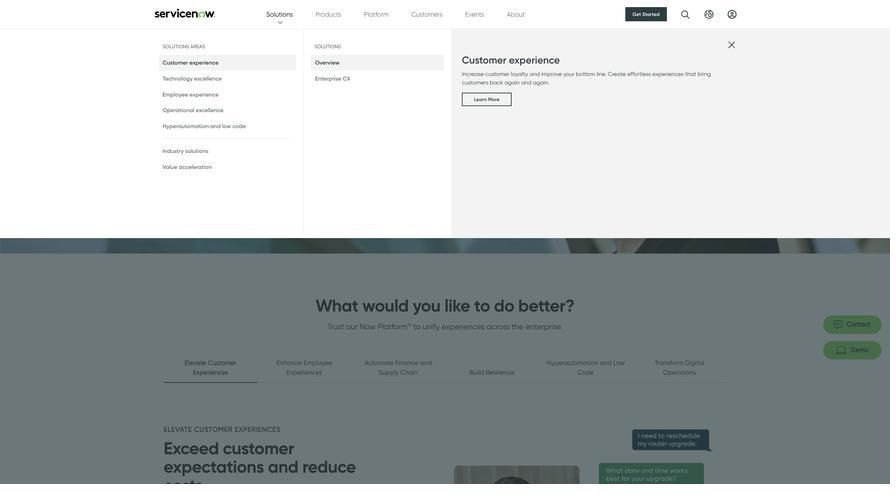 Task type: describe. For each thing, give the bounding box(es) containing it.
employee experience link
[[159, 87, 296, 103]]

bring
[[698, 71, 711, 78]]

learn more link
[[462, 93, 512, 106]]

industry
[[163, 148, 184, 155]]

events button
[[465, 9, 484, 19]]

hyperautomation and low code link
[[159, 118, 296, 134]]

enterprise cx link
[[311, 71, 444, 87]]

get
[[633, 11, 641, 17]]

products
[[316, 10, 341, 18]]

value acceleration
[[163, 163, 212, 171]]

again.
[[533, 79, 550, 86]]

0 vertical spatial and
[[530, 71, 540, 78]]

1 horizontal spatial customer experience
[[462, 54, 560, 66]]

excellence for operational excellence
[[196, 107, 224, 114]]

technology excellence link
[[159, 71, 296, 87]]

1 horizontal spatial customer
[[462, 54, 507, 66]]

line.
[[597, 71, 607, 78]]

1 vertical spatial and
[[521, 79, 532, 86]]

operational excellence
[[163, 107, 224, 114]]

events
[[465, 10, 484, 18]]

employee experience
[[163, 91, 219, 98]]

2 horizontal spatial solutions
[[315, 44, 341, 49]]

acceleration
[[179, 163, 212, 171]]

get started link
[[626, 7, 667, 21]]

code
[[233, 123, 246, 130]]

enterprise
[[315, 75, 341, 82]]

products button
[[316, 9, 341, 19]]

customer
[[486, 71, 510, 78]]

overview link
[[311, 55, 444, 71]]

overview
[[315, 59, 340, 66]]

experiences
[[653, 71, 684, 78]]

loyalty
[[511, 71, 528, 78]]

areas
[[190, 44, 205, 49]]

0 horizontal spatial customer
[[163, 59, 188, 66]]

operational excellence link
[[159, 103, 296, 118]]

again
[[505, 79, 520, 86]]

value
[[163, 163, 177, 171]]

low
[[222, 123, 231, 130]]

go to servicenow account image
[[728, 10, 737, 19]]

back
[[490, 79, 503, 86]]

increase customer loyalty and improve your bottom line. create effortless experiences that bring customers back again and again.
[[462, 71, 711, 86]]

industry solutions link
[[159, 143, 296, 159]]



Task type: locate. For each thing, give the bounding box(es) containing it.
solutions button
[[266, 9, 293, 19]]

create
[[608, 71, 626, 78]]

customers
[[412, 10, 443, 18]]

get started
[[633, 11, 660, 17]]

experience down areas
[[189, 59, 219, 66]]

excellence up employee experience
[[194, 75, 222, 82]]

excellence
[[194, 75, 222, 82], [196, 107, 224, 114]]

bottom
[[576, 71, 595, 78]]

employee
[[163, 91, 188, 98]]

cx
[[343, 75, 350, 82]]

and left "low"
[[210, 123, 221, 130]]

customers
[[462, 79, 489, 86]]

experience up operational excellence
[[190, 91, 219, 98]]

technology excellence
[[163, 75, 222, 82]]

experience for customer experience link
[[189, 59, 219, 66]]

customer up increase
[[462, 54, 507, 66]]

excellence up hyperautomation and low code
[[196, 107, 224, 114]]

learn
[[474, 96, 487, 103]]

and down loyalty
[[521, 79, 532, 86]]

platform button
[[364, 9, 389, 19]]

platform
[[364, 10, 389, 18]]

improve
[[542, 71, 562, 78]]

and
[[530, 71, 540, 78], [521, 79, 532, 86], [210, 123, 221, 130]]

customer experience
[[462, 54, 560, 66], [163, 59, 219, 66]]

hyperautomation
[[163, 123, 209, 130]]

customer experience up technology excellence
[[163, 59, 219, 66]]

0 horizontal spatial customer experience
[[163, 59, 219, 66]]

customer
[[462, 54, 507, 66], [163, 59, 188, 66]]

customers button
[[412, 9, 443, 19]]

experience for employee experience link at top left
[[190, 91, 219, 98]]

servicenow image
[[154, 8, 216, 18]]

excellence for technology excellence
[[194, 75, 222, 82]]

customer up technology
[[163, 59, 188, 66]]

1 vertical spatial excellence
[[196, 107, 224, 114]]

more
[[488, 96, 500, 103]]

0 horizontal spatial solutions
[[163, 44, 189, 49]]

and up again.
[[530, 71, 540, 78]]

hyperautomation and low code
[[163, 123, 246, 130]]

experience up loyalty
[[509, 54, 560, 66]]

increase
[[462, 71, 484, 78]]

customer experience up loyalty
[[462, 54, 560, 66]]

solutions
[[185, 148, 208, 155]]

solutions for solutions "dropdown button"
[[266, 10, 293, 18]]

1 horizontal spatial solutions
[[266, 10, 293, 18]]

started
[[643, 11, 660, 17]]

that
[[685, 71, 697, 78]]

0 vertical spatial excellence
[[194, 75, 222, 82]]

solutions for solutions areas
[[163, 44, 189, 49]]

about button
[[507, 9, 525, 19]]

effortless
[[628, 71, 651, 78]]

enterprise cx
[[315, 75, 350, 82]]

experience
[[509, 54, 560, 66], [189, 59, 219, 66], [190, 91, 219, 98]]

solutions
[[266, 10, 293, 18], [163, 44, 189, 49], [315, 44, 341, 49]]

2 vertical spatial and
[[210, 123, 221, 130]]

customer experience link
[[159, 55, 296, 71]]

technology
[[163, 75, 193, 82]]

learn more
[[474, 96, 500, 103]]

value acceleration link
[[159, 159, 296, 175]]

solutions areas
[[163, 44, 205, 49]]

operational
[[163, 107, 194, 114]]

about
[[507, 10, 525, 18]]

industry solutions
[[163, 148, 208, 155]]

your
[[564, 71, 575, 78]]



Task type: vqa. For each thing, say whether or not it's contained in the screenshot.
code
yes



